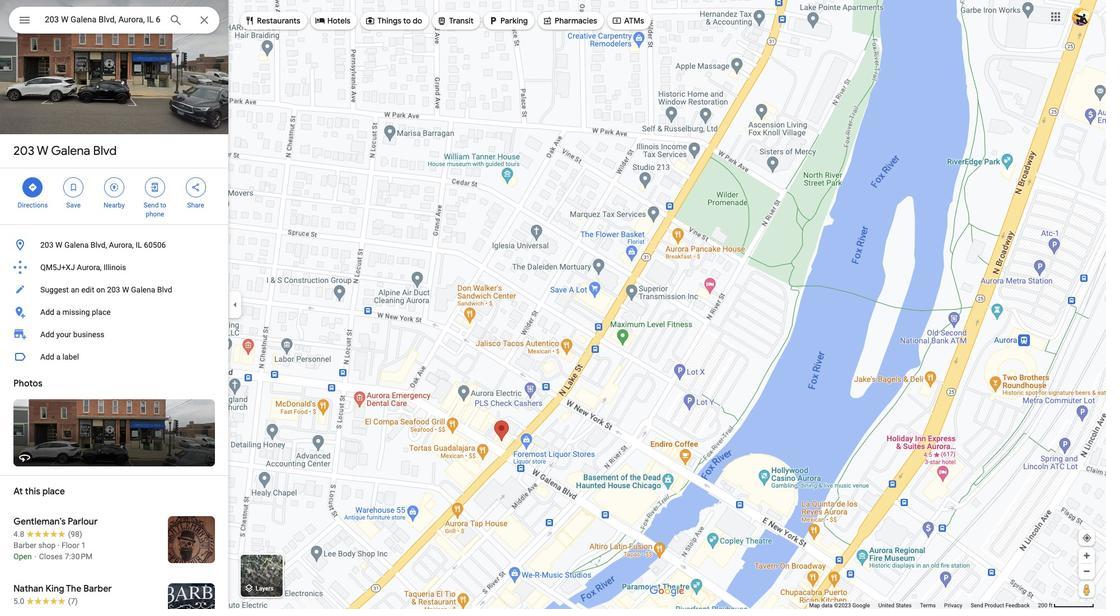 Task type: describe. For each thing, give the bounding box(es) containing it.
do
[[413, 16, 422, 26]]

things
[[377, 16, 401, 26]]

2 horizontal spatial w
[[122, 286, 129, 295]]

states
[[896, 603, 912, 609]]

an
[[71, 286, 79, 295]]


[[543, 15, 553, 27]]

phone
[[146, 211, 164, 218]]

missing
[[62, 308, 90, 317]]

2 vertical spatial galena
[[131, 286, 155, 295]]

w for 203 w galena blvd
[[37, 143, 48, 159]]

share
[[187, 202, 204, 209]]

0 horizontal spatial place
[[42, 487, 65, 498]]

blvd,
[[91, 241, 107, 250]]

203 w galena blvd
[[13, 143, 117, 159]]

add your business link
[[0, 324, 228, 346]]

il
[[136, 241, 142, 250]]

gentleman's
[[13, 517, 66, 528]]

parlour
[[68, 517, 98, 528]]

 hotels
[[315, 15, 351, 27]]

none field inside 203 w galena blvd, aurora, il 60506 field
[[45, 13, 160, 26]]

business
[[73, 330, 104, 339]]

203 w galena blvd, aurora, il 60506 button
[[0, 234, 228, 256]]

show your location image
[[1082, 534, 1092, 544]]

 parking
[[488, 15, 528, 27]]

4.8 stars 98 reviews image
[[13, 529, 82, 540]]

to inside  things to do
[[403, 16, 411, 26]]

your
[[56, 330, 71, 339]]

gentleman's parlour
[[13, 517, 98, 528]]

parking
[[501, 16, 528, 26]]

ft
[[1049, 603, 1053, 609]]

save
[[66, 202, 81, 209]]

google maps element
[[0, 0, 1106, 610]]

203 for 203 w galena blvd
[[13, 143, 34, 159]]

pharmacies
[[555, 16, 597, 26]]

terms
[[920, 603, 936, 609]]

show street view coverage image
[[1079, 582, 1095, 599]]

label
[[62, 353, 79, 362]]

product
[[985, 603, 1004, 609]]

floor
[[62, 541, 79, 550]]

send product feedback button
[[971, 602, 1030, 610]]

united states
[[879, 603, 912, 609]]

google
[[853, 603, 870, 609]]


[[315, 15, 325, 27]]

google account: ben nelson  
(ben.nelson1980@gmail.com) image
[[1072, 8, 1090, 26]]

transit
[[449, 16, 474, 26]]

hotels
[[327, 16, 351, 26]]

photos
[[13, 379, 42, 390]]

60506
[[144, 241, 166, 250]]

 button
[[9, 7, 40, 36]]

galena for blvd
[[51, 143, 90, 159]]

at this place
[[13, 487, 65, 498]]

send for send product feedback
[[971, 603, 984, 609]]

 search field
[[9, 7, 219, 36]]

qm5j+xj aurora, illinois button
[[0, 256, 228, 279]]

 restaurants
[[245, 15, 300, 27]]

collapse side panel image
[[229, 299, 241, 311]]


[[191, 181, 201, 194]]

5.0 stars 7 reviews image
[[13, 596, 78, 608]]

add your business
[[40, 330, 104, 339]]

203 W Galena Blvd, Aurora, IL 60506 field
[[9, 7, 219, 34]]

1
[[81, 541, 86, 550]]

add a missing place
[[40, 308, 111, 317]]

footer inside google maps element
[[809, 602, 1038, 610]]

united
[[879, 603, 895, 609]]

restaurants
[[257, 16, 300, 26]]

203 inside suggest an edit on 203 w galena blvd button
[[107, 286, 120, 295]]

suggest
[[40, 286, 69, 295]]

7:30 pm
[[65, 553, 93, 562]]

open
[[13, 553, 32, 562]]


[[437, 15, 447, 27]]

at
[[13, 487, 23, 498]]

200
[[1038, 603, 1048, 609]]

illinois
[[104, 263, 126, 272]]

203 for 203 w galena blvd, aurora, il 60506
[[40, 241, 54, 250]]


[[68, 181, 78, 194]]



Task type: vqa. For each thing, say whether or not it's contained in the screenshot.
"ABC"
no



Task type: locate. For each thing, give the bounding box(es) containing it.
0 vertical spatial 203
[[13, 143, 34, 159]]


[[245, 15, 255, 27]]

(7)
[[68, 597, 78, 606]]

to up phone at top
[[160, 202, 166, 209]]

the
[[66, 584, 81, 595]]

qm5j+xj aurora, illinois
[[40, 263, 126, 272]]

suggest an edit on 203 w galena blvd button
[[0, 279, 228, 301]]

add down suggest
[[40, 308, 54, 317]]

5.0
[[13, 597, 24, 606]]

this
[[25, 487, 40, 498]]

add a missing place button
[[0, 301, 228, 324]]

send left product
[[971, 603, 984, 609]]

add a label button
[[0, 346, 228, 368]]


[[365, 15, 375, 27]]

add left label
[[40, 353, 54, 362]]

1 horizontal spatial w
[[55, 241, 62, 250]]


[[150, 181, 160, 194]]

to inside send to phone
[[160, 202, 166, 209]]


[[28, 181, 38, 194]]

terms button
[[920, 602, 936, 610]]

 transit
[[437, 15, 474, 27]]

place inside add a missing place button
[[92, 308, 111, 317]]

united states button
[[879, 602, 912, 610]]

place right this at bottom
[[42, 487, 65, 498]]

0 vertical spatial galena
[[51, 143, 90, 159]]

a for label
[[56, 353, 60, 362]]

send
[[144, 202, 159, 209], [971, 603, 984, 609]]

3 add from the top
[[40, 353, 54, 362]]

a for missing
[[56, 308, 60, 317]]

0 vertical spatial place
[[92, 308, 111, 317]]

barber shop · floor 1 open ⋅ closes 7:30 pm
[[13, 541, 93, 562]]

0 horizontal spatial 203
[[13, 143, 34, 159]]

galena up add a missing place button at the left
[[131, 286, 155, 295]]

203 up  at the top of page
[[13, 143, 34, 159]]

send inside button
[[971, 603, 984, 609]]

galena for blvd,
[[64, 241, 89, 250]]

1 vertical spatial aurora,
[[77, 263, 102, 272]]

footer
[[809, 602, 1038, 610]]

actions for 203 w galena blvd region
[[0, 169, 228, 225]]

nathan king the barber
[[13, 584, 112, 595]]


[[18, 12, 31, 28]]

add a label
[[40, 353, 79, 362]]

1 horizontal spatial place
[[92, 308, 111, 317]]

2 vertical spatial add
[[40, 353, 54, 362]]

place
[[92, 308, 111, 317], [42, 487, 65, 498]]

0 horizontal spatial w
[[37, 143, 48, 159]]

atms
[[624, 16, 644, 26]]

0 horizontal spatial blvd
[[93, 143, 117, 159]]

galena
[[51, 143, 90, 159], [64, 241, 89, 250], [131, 286, 155, 295]]

203
[[13, 143, 34, 159], [40, 241, 54, 250], [107, 286, 120, 295]]

edit
[[81, 286, 94, 295]]

0 horizontal spatial to
[[160, 202, 166, 209]]

203 w galena blvd, aurora, il 60506
[[40, 241, 166, 250]]

place down the on
[[92, 308, 111, 317]]

None field
[[45, 13, 160, 26]]

nearby
[[104, 202, 125, 209]]

 pharmacies
[[543, 15, 597, 27]]

galena left blvd,
[[64, 241, 89, 250]]

2 add from the top
[[40, 330, 54, 339]]

0 horizontal spatial barber
[[13, 541, 36, 550]]

qm5j+xj
[[40, 263, 75, 272]]

 things to do
[[365, 15, 422, 27]]

barber inside barber shop · floor 1 open ⋅ closes 7:30 pm
[[13, 541, 36, 550]]

a
[[56, 308, 60, 317], [56, 353, 60, 362]]

2 vertical spatial 203
[[107, 286, 120, 295]]

©2023
[[834, 603, 851, 609]]

add left your
[[40, 330, 54, 339]]

2 horizontal spatial 203
[[107, 286, 120, 295]]

0 vertical spatial aurora,
[[109, 241, 134, 250]]

1 vertical spatial add
[[40, 330, 54, 339]]

0 vertical spatial send
[[144, 202, 159, 209]]

closes
[[39, 553, 63, 562]]

w for 203 w galena blvd, aurora, il 60506
[[55, 241, 62, 250]]

1 horizontal spatial aurora,
[[109, 241, 134, 250]]

4.8
[[13, 530, 24, 539]]

200 ft button
[[1038, 603, 1095, 609]]

suggest an edit on 203 w galena blvd
[[40, 286, 172, 295]]

a left missing
[[56, 308, 60, 317]]

a left label
[[56, 353, 60, 362]]

w up qm5j+xj
[[55, 241, 62, 250]]

w down illinois
[[122, 286, 129, 295]]

blvd down 60506
[[157, 286, 172, 295]]

shop
[[38, 541, 56, 550]]

203 w galena blvd main content
[[0, 0, 228, 610]]

2 a from the top
[[56, 353, 60, 362]]

galena up 
[[51, 143, 90, 159]]

zoom out image
[[1083, 568, 1091, 576]]

privacy
[[945, 603, 963, 609]]

blvd inside suggest an edit on 203 w galena blvd button
[[157, 286, 172, 295]]

directions
[[18, 202, 48, 209]]

send for send to phone
[[144, 202, 159, 209]]

zoom in image
[[1083, 552, 1091, 560]]

1 vertical spatial blvd
[[157, 286, 172, 295]]

0 vertical spatial add
[[40, 308, 54, 317]]

203 up qm5j+xj
[[40, 241, 54, 250]]

send product feedback
[[971, 603, 1030, 609]]

0 vertical spatial blvd
[[93, 143, 117, 159]]

0 vertical spatial w
[[37, 143, 48, 159]]

barber up open
[[13, 541, 36, 550]]

add for add a missing place
[[40, 308, 54, 317]]

privacy button
[[945, 602, 963, 610]]


[[109, 181, 119, 194]]

w up  at the top of page
[[37, 143, 48, 159]]

1 vertical spatial galena
[[64, 241, 89, 250]]

1 horizontal spatial barber
[[83, 584, 112, 595]]

(98)
[[68, 530, 82, 539]]

map data ©2023 google
[[809, 603, 870, 609]]

1 vertical spatial place
[[42, 487, 65, 498]]


[[612, 15, 622, 27]]

1 horizontal spatial 203
[[40, 241, 54, 250]]

0 vertical spatial a
[[56, 308, 60, 317]]

add
[[40, 308, 54, 317], [40, 330, 54, 339], [40, 353, 54, 362]]

1 vertical spatial w
[[55, 241, 62, 250]]

1 vertical spatial a
[[56, 353, 60, 362]]

200 ft
[[1038, 603, 1053, 609]]

map
[[809, 603, 820, 609]]

to left do
[[403, 16, 411, 26]]

1 vertical spatial send
[[971, 603, 984, 609]]

on
[[96, 286, 105, 295]]

0 vertical spatial to
[[403, 16, 411, 26]]

footer containing map data ©2023 google
[[809, 602, 1038, 610]]

·
[[58, 541, 60, 550]]

king
[[46, 584, 64, 595]]

aurora,
[[109, 241, 134, 250], [77, 263, 102, 272]]

add for add your business
[[40, 330, 54, 339]]

0 vertical spatial barber
[[13, 541, 36, 550]]

203 right the on
[[107, 286, 120, 295]]


[[488, 15, 498, 27]]

⋅
[[34, 553, 37, 562]]

add for add a label
[[40, 353, 54, 362]]

1 vertical spatial 203
[[40, 241, 54, 250]]

send to phone
[[144, 202, 166, 218]]

feedback
[[1006, 603, 1030, 609]]

nathan
[[13, 584, 43, 595]]

1 vertical spatial to
[[160, 202, 166, 209]]

2 vertical spatial w
[[122, 286, 129, 295]]

 atms
[[612, 15, 644, 27]]

0 horizontal spatial send
[[144, 202, 159, 209]]

aurora, up edit
[[77, 263, 102, 272]]

barber right the at the bottom
[[83, 584, 112, 595]]

layers
[[256, 586, 274, 593]]

to
[[403, 16, 411, 26], [160, 202, 166, 209]]

send inside send to phone
[[144, 202, 159, 209]]

w
[[37, 143, 48, 159], [55, 241, 62, 250], [122, 286, 129, 295]]

0 horizontal spatial aurora,
[[77, 263, 102, 272]]

data
[[822, 603, 833, 609]]

1 vertical spatial barber
[[83, 584, 112, 595]]

203 inside 203 w galena blvd, aurora, il 60506 button
[[40, 241, 54, 250]]

1 horizontal spatial send
[[971, 603, 984, 609]]

aurora, left il
[[109, 241, 134, 250]]

1 horizontal spatial to
[[403, 16, 411, 26]]

send up phone at top
[[144, 202, 159, 209]]

blvd up  at the left of the page
[[93, 143, 117, 159]]

1 a from the top
[[56, 308, 60, 317]]

1 horizontal spatial blvd
[[157, 286, 172, 295]]

1 add from the top
[[40, 308, 54, 317]]



